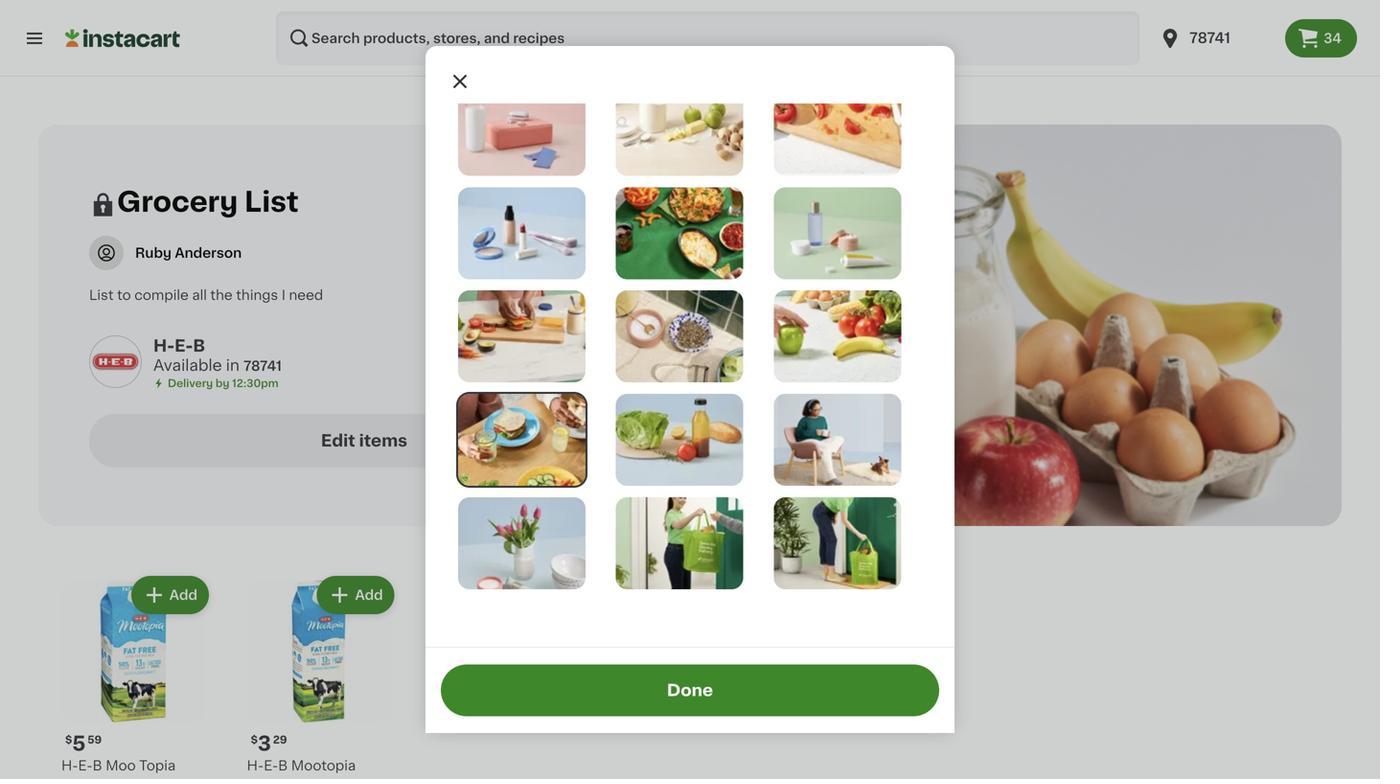 Task type: describe. For each thing, give the bounding box(es) containing it.
a wooden cutting board and knife, and a few sliced tomatoes and two whole tomatoes. image
[[774, 84, 902, 176]]

edit items
[[321, 433, 408, 449]]

a woman handing over a grocery bag to a customer through their front door. image
[[616, 498, 744, 590]]

cotton pads, ointment, cream, and bottle of liquid. image
[[774, 187, 902, 279]]

an shopper setting a bag of groceries down at someone's door. image
[[774, 498, 902, 590]]

mootopia
[[291, 759, 356, 773]]

e- for 3
[[264, 759, 278, 773]]

delivery by 12:30pm
[[168, 378, 279, 389]]

a head of lettuce, a half of a lemon, a bottle of sauce, a tomato, and a small baguette. image
[[616, 394, 744, 486]]

b for 5
[[93, 759, 102, 773]]

grocery
[[117, 188, 238, 216]]

free inside h-e-b moo topia lactose free fa
[[119, 779, 149, 780]]

instacart logo image
[[65, 27, 180, 50]]

59
[[88, 735, 102, 746]]

34
[[1324, 32, 1343, 45]]

a woman sitting on a chair wearing headphones holding a drink in her hand with a small brown dog on the floor by her side. image
[[774, 394, 902, 486]]

anderson
[[175, 246, 242, 260]]

product group containing 3
[[239, 572, 399, 780]]

need
[[289, 289, 323, 302]]

a person preparing a sandwich on a cutting board, a bunch of carrots, a sliced avocado, a jar of mayonnaise, and a plate of potato chips. image
[[458, 291, 586, 383]]

0 vertical spatial list
[[245, 188, 299, 216]]

add button for 3
[[319, 578, 393, 613]]

done button
[[441, 665, 940, 717]]

list_add_items dialog
[[426, 0, 955, 734]]

product group containing 5
[[54, 572, 213, 780]]

all
[[192, 289, 207, 302]]

h- for 3
[[247, 759, 264, 773]]

ruby
[[135, 246, 172, 260]]

b inside h-e-b available in 78741
[[193, 338, 205, 354]]

$ for 3
[[251, 735, 258, 746]]

lactose inside h-e-b mootopia lactose free fa
[[247, 779, 301, 780]]

pressed powder, foundation, lip stick, and makeup brushes. image
[[458, 187, 586, 279]]

lactose inside h-e-b moo topia lactose free fa
[[61, 779, 116, 780]]

in
[[226, 358, 240, 374]]

e- inside h-e-b available in 78741
[[175, 338, 193, 354]]

a person touching an apple, a banana, a bunch of tomatoes, and an assortment of other vegetables on a counter. image
[[774, 291, 902, 383]]

a bulb of garlic, a bowl of salt, a bowl of pepper, a bowl of cut celery. image
[[616, 291, 744, 383]]

list to compile all the things i need
[[89, 289, 323, 302]]

items
[[359, 433, 408, 449]]

add for 5
[[170, 589, 198, 602]]

a table with two people sitting around it eating sandwiches with 2 glasses of lemon water, and cut vegetables on a plate. image
[[458, 394, 586, 486]]

12:30pm
[[232, 378, 279, 389]]

i
[[282, 289, 286, 302]]



Task type: locate. For each thing, give the bounding box(es) containing it.
$ 5 59
[[65, 734, 102, 754]]

edit
[[321, 433, 355, 449]]

list up i
[[245, 188, 299, 216]]

b
[[193, 338, 205, 354], [93, 759, 102, 773], [278, 759, 288, 773]]

lactose
[[61, 779, 116, 780], [247, 779, 301, 780]]

0 horizontal spatial lactose
[[61, 779, 116, 780]]

$ 3 29
[[251, 734, 287, 754]]

2 $ from the left
[[251, 735, 258, 746]]

h-e-b available in 78741
[[153, 338, 282, 374]]

2 horizontal spatial e-
[[264, 759, 278, 773]]

29
[[273, 735, 287, 746]]

h-e-b mootopia lactose free fa
[[247, 759, 359, 780]]

h- for 5
[[61, 759, 78, 773]]

0 horizontal spatial $
[[65, 735, 72, 746]]

$ inside $ 5 59
[[65, 735, 72, 746]]

1 product group from the left
[[54, 572, 213, 780]]

list left to
[[89, 289, 114, 302]]

0 horizontal spatial product group
[[54, 572, 213, 780]]

free down the 'moo' at bottom
[[119, 779, 149, 780]]

delivery
[[168, 378, 213, 389]]

h-
[[153, 338, 175, 354], [61, 759, 78, 773], [247, 759, 264, 773]]

ruby anderson
[[135, 246, 242, 260]]

1 horizontal spatial h-
[[153, 338, 175, 354]]

add for 3
[[355, 589, 383, 602]]

b inside h-e-b moo topia lactose free fa
[[93, 759, 102, 773]]

1 add button from the left
[[133, 578, 207, 613]]

1 add from the left
[[170, 589, 198, 602]]

78741
[[244, 360, 282, 373]]

1 horizontal spatial $
[[251, 735, 258, 746]]

topia
[[139, 759, 176, 773]]

e- up available
[[175, 338, 193, 354]]

e-
[[175, 338, 193, 354], [78, 759, 93, 773], [264, 759, 278, 773]]

lactose down the 'moo' at bottom
[[61, 779, 116, 780]]

grocery list
[[117, 188, 299, 216]]

the
[[210, 289, 233, 302]]

h- up available
[[153, 338, 175, 354]]

b for 3
[[278, 759, 288, 773]]

1 horizontal spatial free
[[305, 779, 335, 780]]

b up available
[[193, 338, 205, 354]]

h- inside h-e-b available in 78741
[[153, 338, 175, 354]]

1 lactose from the left
[[61, 779, 116, 780]]

b inside h-e-b mootopia lactose free fa
[[278, 759, 288, 773]]

1 free from the left
[[119, 779, 149, 780]]

1 horizontal spatial add button
[[319, 578, 393, 613]]

by
[[216, 378, 230, 389]]

available
[[153, 358, 222, 374]]

a small white vase of pink tulips, a stack of 3 white bowls, and a rolled napkin. image
[[458, 498, 586, 590]]

$ for 5
[[65, 735, 72, 746]]

1 vertical spatial list
[[89, 289, 114, 302]]

compile
[[134, 289, 189, 302]]

add button for 5
[[133, 578, 207, 613]]

1 horizontal spatial product group
[[239, 572, 399, 780]]

e- down '$ 3 29'
[[264, 759, 278, 773]]

add
[[170, 589, 198, 602], [355, 589, 383, 602]]

2 lactose from the left
[[247, 779, 301, 780]]

1 horizontal spatial add
[[355, 589, 383, 602]]

free
[[119, 779, 149, 780], [305, 779, 335, 780]]

e- for 5
[[78, 759, 93, 773]]

things
[[236, 289, 278, 302]]

done
[[667, 683, 714, 699]]

edit items button
[[89, 414, 640, 468]]

1 horizontal spatial lactose
[[247, 779, 301, 780]]

h- down 5
[[61, 759, 78, 773]]

0 horizontal spatial e-
[[78, 759, 93, 773]]

34 button
[[1286, 19, 1358, 58]]

1 horizontal spatial b
[[193, 338, 205, 354]]

list
[[245, 188, 299, 216], [89, 289, 114, 302]]

5
[[72, 734, 86, 754]]

2 horizontal spatial h-
[[247, 759, 264, 773]]

product group
[[54, 572, 213, 780], [239, 572, 399, 780]]

0 horizontal spatial add
[[170, 589, 198, 602]]

2 product group from the left
[[239, 572, 399, 780]]

h- inside h-e-b mootopia lactose free fa
[[247, 759, 264, 773]]

to
[[117, 289, 131, 302]]

b left the 'moo' at bottom
[[93, 759, 102, 773]]

e- inside h-e-b mootopia lactose free fa
[[264, 759, 278, 773]]

1 horizontal spatial e-
[[175, 338, 193, 354]]

$ left 29
[[251, 735, 258, 746]]

h e b image
[[89, 336, 142, 388]]

add button
[[133, 578, 207, 613], [319, 578, 393, 613]]

0 horizontal spatial h-
[[61, 759, 78, 773]]

1 $ from the left
[[65, 735, 72, 746]]

b down 29
[[278, 759, 288, 773]]

0 horizontal spatial free
[[119, 779, 149, 780]]

h-e-b moo topia lactose free fa
[[61, 759, 176, 780]]

a jar of flour, a stick of sliced butter, 3 granny smith apples, a carton of 7 eggs. image
[[616, 84, 744, 176]]

e- down $ 5 59
[[78, 759, 93, 773]]

h- down 3
[[247, 759, 264, 773]]

0 horizontal spatial add button
[[133, 578, 207, 613]]

$ left 59 at left
[[65, 735, 72, 746]]

2 horizontal spatial b
[[278, 759, 288, 773]]

lactose down '$ 3 29'
[[247, 779, 301, 780]]

moo
[[106, 759, 136, 773]]

$ inside '$ 3 29'
[[251, 735, 258, 746]]

1 horizontal spatial list
[[245, 188, 299, 216]]

$
[[65, 735, 72, 746], [251, 735, 258, 746]]

0 horizontal spatial b
[[93, 759, 102, 773]]

a water bottle, yoga block, stretch band, and ear buds. image
[[458, 84, 586, 176]]

h- inside h-e-b moo topia lactose free fa
[[61, 759, 78, 773]]

2 add button from the left
[[319, 578, 393, 613]]

3
[[258, 734, 271, 754]]

e- inside h-e-b moo topia lactose free fa
[[78, 759, 93, 773]]

2 add from the left
[[355, 589, 383, 602]]

free down mootopia
[[305, 779, 335, 780]]

a table wtih assorted snacks and drinks. image
[[616, 187, 744, 279]]

free inside h-e-b mootopia lactose free fa
[[305, 779, 335, 780]]

2 free from the left
[[305, 779, 335, 780]]

0 horizontal spatial list
[[89, 289, 114, 302]]



Task type: vqa. For each thing, say whether or not it's contained in the screenshot.
'Banana' to the left
no



